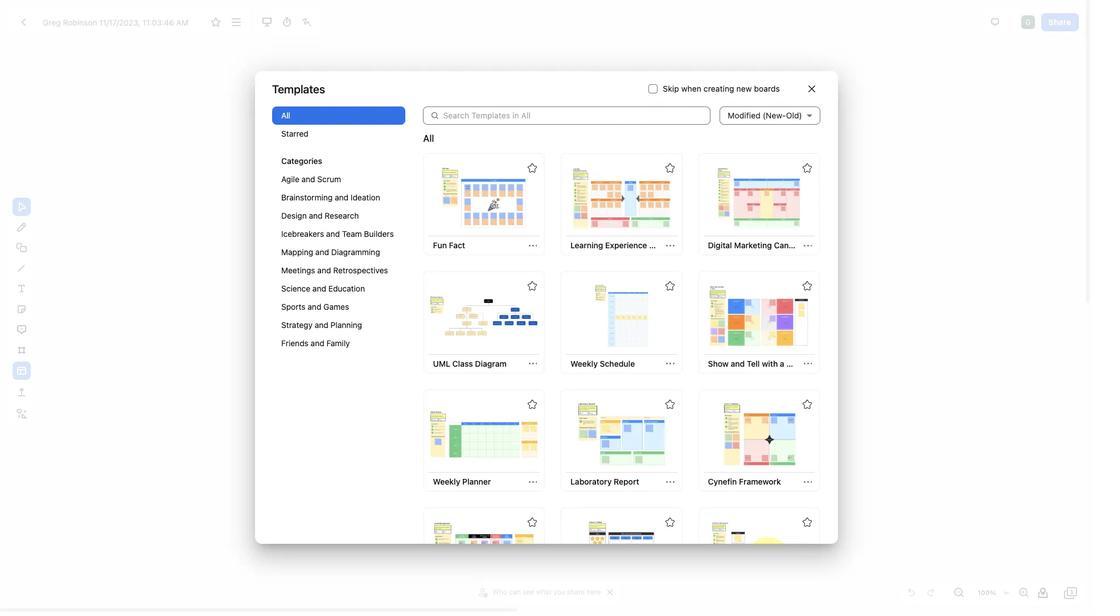 Task type: vqa. For each thing, say whether or not it's contained in the screenshot.
more options for fun fact image
yes



Task type: locate. For each thing, give the bounding box(es) containing it.
and for planning
[[315, 320, 329, 330]]

card for template weekly schedule element
[[561, 271, 683, 374]]

marketing
[[735, 241, 772, 250]]

more options for digital marketing canvas image
[[804, 242, 813, 250]]

planning
[[331, 320, 362, 330]]

star this whiteboard image inside card for template learning experience canvas element
[[666, 164, 675, 173]]

and down strategy and planning
[[311, 338, 325, 348]]

all
[[281, 111, 291, 120], [424, 133, 434, 144]]

categories element
[[272, 107, 405, 364]]

card for template learning experience canvas element
[[561, 153, 683, 256]]

canvas inside "button"
[[775, 241, 802, 250]]

card for template laboratory report element
[[561, 390, 683, 492]]

cynefin
[[708, 477, 737, 487]]

canvas left more options for digital marketing canvas icon
[[775, 241, 802, 250]]

0 vertical spatial weekly
[[571, 359, 598, 369]]

weekly for weekly planner
[[433, 477, 461, 487]]

canvas
[[650, 241, 677, 250], [775, 241, 802, 250]]

and for education
[[313, 284, 326, 293]]

card for template sentence maker element
[[561, 508, 683, 610]]

card for template show and tell with a twist element
[[699, 271, 820, 374]]

framework
[[740, 477, 782, 487]]

who can see what you share here button
[[477, 584, 604, 601]]

star this whiteboard image inside card for template cynefin framework element
[[803, 400, 812, 409]]

when
[[682, 84, 702, 93]]

cynefin framework
[[708, 477, 782, 487]]

1 horizontal spatial all
[[424, 133, 434, 144]]

agile and scrum
[[281, 174, 341, 184]]

and up sports and games
[[313, 284, 326, 293]]

comment panel image
[[989, 15, 1003, 29]]

0 horizontal spatial weekly
[[433, 477, 461, 487]]

100 %
[[979, 589, 997, 597]]

upload pdfs and images image
[[15, 386, 28, 399]]

and right agile
[[302, 174, 315, 184]]

templates image
[[15, 364, 28, 378]]

thumbnail for weekly schedule image
[[568, 284, 676, 348]]

thumbnail for cynefin framework image
[[705, 402, 814, 466]]

and inside button
[[731, 359, 745, 369]]

(new-
[[763, 111, 787, 120]]

weekly for weekly schedule
[[571, 359, 598, 369]]

digital
[[708, 241, 733, 250]]

games
[[324, 302, 349, 312]]

strategy
[[281, 320, 313, 330]]

%
[[991, 589, 997, 597]]

0 horizontal spatial canvas
[[650, 241, 677, 250]]

star this whiteboard image inside card for template me-we-us retrospective element
[[803, 518, 812, 527]]

weekly inside button
[[433, 477, 461, 487]]

laser image
[[300, 15, 314, 29]]

star this whiteboard image for learning experience canvas
[[666, 164, 675, 173]]

star this whiteboard image
[[666, 164, 675, 173], [803, 164, 812, 173], [528, 282, 537, 291], [666, 282, 675, 291], [803, 282, 812, 291]]

1 vertical spatial all
[[424, 133, 434, 144]]

who
[[493, 588, 508, 597]]

strategy and planning
[[281, 320, 362, 330]]

star this whiteboard image
[[209, 15, 223, 29], [528, 164, 537, 173], [528, 400, 537, 409], [666, 400, 675, 409], [803, 400, 812, 409], [528, 518, 537, 527], [666, 518, 675, 527], [803, 518, 812, 527]]

thumbnail for learning experience canvas image
[[568, 166, 676, 230]]

family
[[327, 338, 350, 348]]

and up research
[[335, 193, 349, 202]]

present image
[[260, 15, 274, 29]]

1 canvas from the left
[[650, 241, 677, 250]]

and up science and education
[[318, 266, 331, 275]]

weekly schedule
[[571, 359, 635, 369]]

1 vertical spatial weekly
[[433, 477, 461, 487]]

mapping and diagramming
[[281, 247, 380, 257]]

agile
[[281, 174, 300, 184]]

boards
[[755, 84, 781, 93]]

and
[[302, 174, 315, 184], [335, 193, 349, 202], [309, 211, 323, 220], [326, 229, 340, 239], [316, 247, 329, 257], [318, 266, 331, 275], [313, 284, 326, 293], [308, 302, 322, 312], [315, 320, 329, 330], [311, 338, 325, 348], [731, 359, 745, 369]]

and for ideation
[[335, 193, 349, 202]]

and down "brainstorming"
[[309, 211, 323, 220]]

star this whiteboard image inside the card for template uml class diagram element
[[528, 282, 537, 291]]

star this whiteboard image inside card for template show and tell with a twist element
[[803, 282, 812, 291]]

scrum
[[318, 174, 341, 184]]

education
[[329, 284, 365, 293]]

and for scrum
[[302, 174, 315, 184]]

weekly schedule button
[[566, 355, 640, 373]]

creating
[[704, 84, 735, 93]]

share
[[1049, 17, 1072, 27]]

star this whiteboard image inside card for template sentence maker element
[[666, 518, 675, 527]]

brainstorming
[[281, 193, 333, 202]]

card for template asset management element
[[424, 508, 545, 610]]

fun fact button
[[429, 237, 470, 255]]

and for family
[[311, 338, 325, 348]]

and up strategy and planning
[[308, 302, 322, 312]]

report
[[614, 477, 640, 487]]

fact
[[449, 241, 466, 250]]

pages image
[[1065, 586, 1079, 600]]

can
[[510, 588, 521, 597]]

thumbnail for show and tell with a twist image
[[705, 284, 814, 348]]

more options image
[[229, 15, 243, 29]]

here
[[587, 588, 601, 597]]

and up mapping and diagramming
[[326, 229, 340, 239]]

you
[[554, 588, 566, 597]]

sports
[[281, 302, 306, 312]]

0 horizontal spatial all
[[281, 111, 291, 120]]

weekly left schedule
[[571, 359, 598, 369]]

card for template fun fact element
[[424, 153, 545, 256]]

2 canvas from the left
[[775, 241, 802, 250]]

sports and games
[[281, 302, 349, 312]]

and up "friends and family"
[[315, 320, 329, 330]]

science and education
[[281, 284, 365, 293]]

and up meetings and retrospectives
[[316, 247, 329, 257]]

who can see what you share here
[[493, 588, 601, 597]]

science
[[281, 284, 311, 293]]

1 horizontal spatial canvas
[[775, 241, 802, 250]]

mapping
[[281, 247, 313, 257]]

tell
[[747, 359, 760, 369]]

digital marketing canvas
[[708, 241, 802, 250]]

zoom in image
[[1018, 586, 1031, 600]]

learning experience canvas
[[571, 241, 677, 250]]

and left tell on the bottom
[[731, 359, 745, 369]]

canvas inside button
[[650, 241, 677, 250]]

thumbnail for digital marketing canvas image
[[705, 166, 814, 230]]

experience
[[606, 241, 648, 250]]

thumbnail for me-we-us retrospective image
[[705, 521, 814, 584]]

and for retrospectives
[[318, 266, 331, 275]]

0 vertical spatial all
[[281, 111, 291, 120]]

and for team
[[326, 229, 340, 239]]

brainstorming and ideation
[[281, 193, 380, 202]]

canvas right experience
[[650, 241, 677, 250]]

share
[[567, 588, 585, 597]]

meetings and retrospectives
[[281, 266, 388, 275]]

weekly left planner
[[433, 477, 461, 487]]

more options for cynefin framework image
[[804, 478, 813, 486]]

starred
[[281, 129, 309, 138]]

diagram
[[475, 359, 507, 369]]

weekly
[[571, 359, 598, 369], [433, 477, 461, 487]]

1 horizontal spatial weekly
[[571, 359, 598, 369]]

what
[[536, 588, 552, 597]]

timer image
[[280, 15, 294, 29]]

weekly inside button
[[571, 359, 598, 369]]

meetings
[[281, 266, 315, 275]]



Task type: describe. For each thing, give the bounding box(es) containing it.
templates
[[272, 82, 325, 95]]

star this whiteboard image inside the card for template asset management element
[[528, 518, 537, 527]]

all inside categories element
[[281, 111, 291, 120]]

card for template digital marketing canvas element
[[699, 153, 820, 256]]

and for research
[[309, 211, 323, 220]]

show and tell with a twist button
[[704, 355, 807, 373]]

new
[[737, 84, 752, 93]]

thumbnail for weekly planner image
[[430, 402, 539, 466]]

canvas for digital marketing canvas
[[775, 241, 802, 250]]

retrospectives
[[333, 266, 388, 275]]

laboratory
[[571, 477, 612, 487]]

a
[[781, 359, 785, 369]]

star this whiteboard image for digital marketing canvas
[[803, 164, 812, 173]]

card for template uml class diagram element
[[424, 271, 545, 374]]

planner
[[463, 477, 491, 487]]

Document name text field
[[34, 13, 205, 31]]

thumbnail for fun fact image
[[430, 166, 539, 230]]

100
[[979, 589, 991, 597]]

more options for uml class diagram image
[[529, 360, 538, 368]]

skip when creating new boards
[[663, 84, 781, 93]]

card for template me-we-us retrospective element
[[699, 508, 820, 610]]

fun fact
[[433, 241, 466, 250]]

digital marketing canvas button
[[704, 237, 802, 255]]

with
[[762, 359, 778, 369]]

laboratory report button
[[566, 473, 644, 491]]

modified (new-old) button
[[720, 97, 821, 134]]

thumbnail for sentence maker image
[[568, 521, 676, 584]]

team
[[342, 229, 362, 239]]

zoom out image
[[953, 586, 966, 600]]

class
[[453, 359, 473, 369]]

show and tell with a twist
[[708, 359, 807, 369]]

learning
[[571, 241, 604, 250]]

modified
[[728, 111, 761, 120]]

builders
[[364, 229, 394, 239]]

fun
[[433, 241, 447, 250]]

twist
[[787, 359, 807, 369]]

uml class diagram button
[[429, 355, 512, 373]]

friends and family
[[281, 338, 350, 348]]

old)
[[787, 111, 803, 120]]

canvas for learning experience canvas
[[650, 241, 677, 250]]

more options for show and tell with a twist image
[[804, 360, 813, 368]]

friends
[[281, 338, 309, 348]]

modified (new-old)
[[728, 111, 803, 120]]

diagramming
[[331, 247, 380, 257]]

uml
[[433, 359, 451, 369]]

and for games
[[308, 302, 322, 312]]

and for tell
[[731, 359, 745, 369]]

skip
[[663, 84, 680, 93]]

card for template cynefin framework element
[[699, 390, 820, 492]]

more options for weekly schedule image
[[667, 360, 675, 368]]

dashboard image
[[17, 15, 30, 29]]

star this whiteboard image for weekly schedule
[[666, 282, 675, 291]]

thumbnail for laboratory report image
[[568, 402, 676, 466]]

more options for laboratory report image
[[667, 478, 675, 486]]

design
[[281, 211, 307, 220]]

all status
[[424, 132, 434, 145]]

thumbnail for uml class diagram image
[[430, 284, 539, 348]]

weekly planner
[[433, 477, 491, 487]]

more tools image
[[15, 407, 28, 421]]

uml class diagram
[[433, 359, 507, 369]]

show
[[708, 359, 729, 369]]

and for diagramming
[[316, 247, 329, 257]]

more options for fun fact image
[[529, 242, 538, 250]]

see
[[523, 588, 534, 597]]

card for template weekly planner element
[[424, 390, 545, 492]]

schedule
[[600, 359, 635, 369]]

categories
[[281, 156, 323, 166]]

icebreakers and team builders
[[281, 229, 394, 239]]

research
[[325, 211, 359, 220]]

share button
[[1042, 13, 1080, 31]]

laboratory report
[[571, 477, 640, 487]]

ideation
[[351, 193, 380, 202]]

more options for learning experience canvas image
[[667, 242, 675, 250]]

cynefin framework button
[[704, 473, 786, 491]]

icebreakers
[[281, 229, 324, 239]]

star this whiteboard image for show and tell with a twist
[[803, 282, 812, 291]]

weekly planner button
[[429, 473, 496, 491]]

more options for weekly planner image
[[529, 478, 538, 486]]

Search Templates in All text field
[[444, 107, 711, 125]]

thumbnail for asset management image
[[430, 521, 539, 584]]

learning experience canvas button
[[566, 237, 677, 255]]

design and research
[[281, 211, 359, 220]]

all element
[[422, 152, 822, 615]]

star this whiteboard image for uml class diagram
[[528, 282, 537, 291]]



